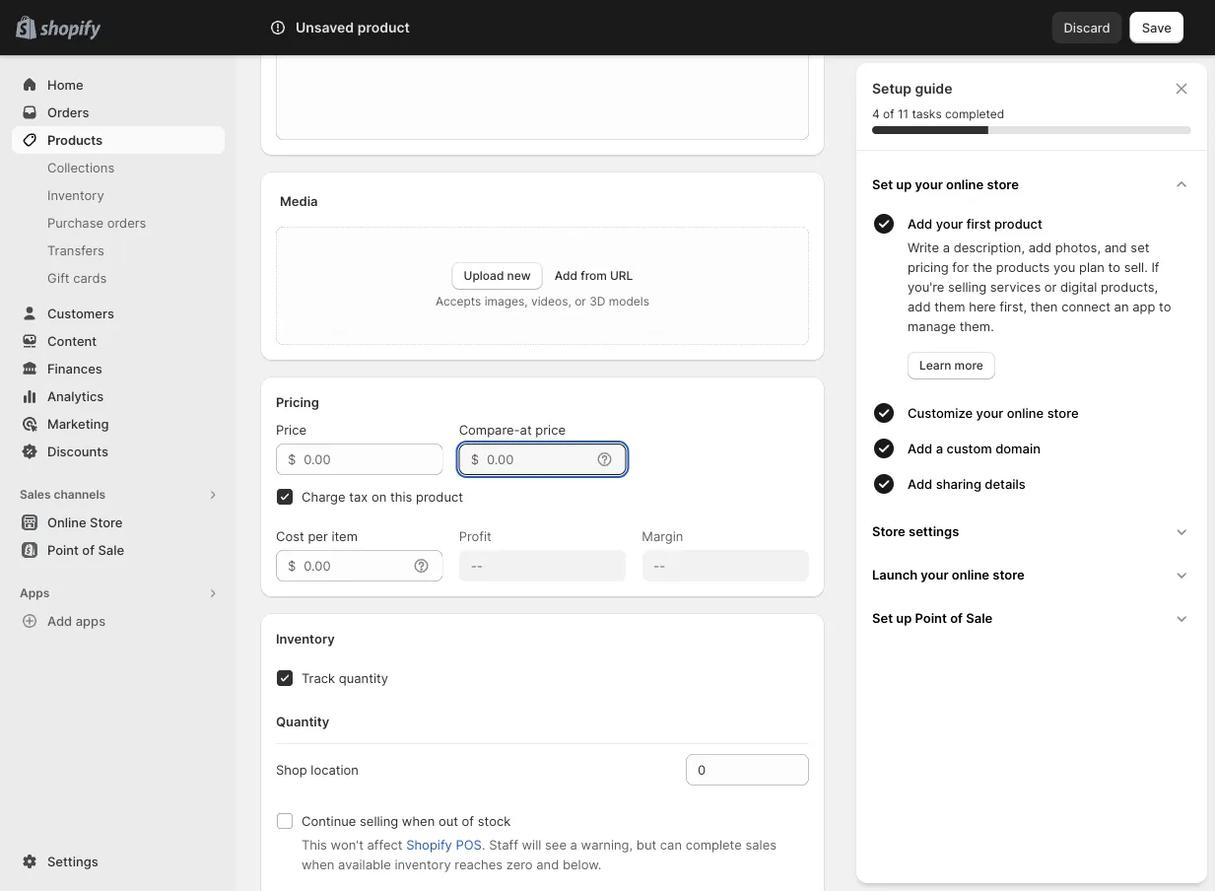 Task type: vqa. For each thing, say whether or not it's contained in the screenshot.
SEARCH PRODUCTS text field
no



Task type: describe. For each thing, give the bounding box(es) containing it.
products,
[[1101, 279, 1159, 294]]

0 vertical spatial product
[[358, 19, 410, 36]]

.
[[482, 837, 486, 852]]

discounts
[[47, 444, 108, 459]]

marketing link
[[12, 410, 225, 438]]

0 vertical spatial to
[[1109, 259, 1121, 275]]

available
[[338, 857, 391, 872]]

$ for compare-at price
[[471, 452, 479, 467]]

can
[[660, 837, 682, 852]]

media
[[280, 193, 318, 209]]

customers
[[47, 306, 114, 321]]

up for point
[[897, 610, 912, 626]]

a for add
[[936, 441, 944, 456]]

launch
[[873, 567, 918, 582]]

reaches
[[455, 857, 503, 872]]

add a custom domain
[[908, 441, 1041, 456]]

continue selling when out of stock
[[302, 813, 511, 829]]

connect
[[1062, 299, 1111, 314]]

charge tax on this product
[[302, 489, 463, 504]]

store inside button
[[987, 176, 1019, 192]]

set for set up point of sale
[[873, 610, 893, 626]]

custom
[[947, 441, 993, 456]]

out
[[439, 813, 458, 829]]

point of sale
[[47, 542, 124, 558]]

per
[[308, 528, 328, 544]]

sales
[[746, 837, 777, 852]]

see
[[545, 837, 567, 852]]

tax
[[349, 489, 368, 504]]

pos
[[456, 837, 482, 852]]

learn more link
[[908, 352, 996, 380]]

shopify
[[406, 837, 452, 852]]

tasks
[[912, 107, 942, 121]]

sharing
[[936, 476, 982, 491]]

track
[[302, 670, 335, 686]]

photos,
[[1056, 240, 1101, 255]]

products link
[[12, 126, 225, 154]]

purchase orders
[[47, 215, 146, 230]]

upload
[[464, 269, 504, 283]]

price
[[536, 422, 566, 437]]

orders link
[[12, 99, 225, 126]]

add apps button
[[12, 607, 225, 635]]

pricing
[[908, 259, 949, 275]]

warning,
[[581, 837, 633, 852]]

transfers link
[[12, 237, 225, 264]]

here
[[969, 299, 996, 314]]

settings
[[909, 524, 960, 539]]

search button
[[322, 12, 894, 43]]

add for add apps
[[47, 613, 72, 629]]

online for customize your online store
[[1007, 405, 1044, 421]]

when inside . staff will see a warning, but can complete sales when available inventory reaches zero and below.
[[302, 857, 335, 872]]

set up point of sale
[[873, 610, 993, 626]]

Margin text field
[[642, 550, 809, 582]]

settings
[[47, 854, 98, 869]]

cost
[[276, 528, 304, 544]]

them.
[[960, 318, 995, 334]]

add for add from url
[[555, 269, 578, 283]]

shop location
[[276, 762, 359, 777]]

zero
[[507, 857, 533, 872]]

Price text field
[[304, 444, 443, 475]]

sell.
[[1125, 259, 1148, 275]]

orders
[[107, 215, 146, 230]]

home link
[[12, 71, 225, 99]]

setup guide dialog
[[857, 63, 1208, 883]]

$ for price
[[288, 452, 296, 467]]

1 vertical spatial inventory
[[276, 631, 335, 646]]

your for launch your online store
[[921, 567, 949, 582]]

pricing
[[276, 394, 319, 410]]

launch your online store
[[873, 567, 1025, 582]]

gift cards link
[[12, 264, 225, 292]]

sales
[[20, 488, 51, 502]]

setup
[[873, 80, 912, 97]]

on
[[372, 489, 387, 504]]

product inside button
[[995, 216, 1043, 231]]

compare-
[[459, 422, 520, 437]]

customize your online store button
[[908, 395, 1200, 431]]

discounts link
[[12, 438, 225, 465]]

products
[[997, 259, 1050, 275]]

add for add your first product
[[908, 216, 933, 231]]

0 vertical spatial add
[[1029, 240, 1052, 255]]

discard button
[[1052, 12, 1123, 43]]

set up your online store
[[873, 176, 1019, 192]]

videos,
[[531, 294, 572, 309]]

unsaved
[[296, 19, 354, 36]]

customize your online store
[[908, 405, 1079, 421]]

store for customize your online store
[[1048, 405, 1079, 421]]

finances link
[[12, 355, 225, 383]]

1 vertical spatial to
[[1159, 299, 1172, 314]]

sales channels
[[20, 488, 106, 502]]

add sharing details button
[[908, 466, 1200, 502]]

first,
[[1000, 299, 1027, 314]]

products
[[47, 132, 103, 147]]

url
[[610, 269, 633, 283]]

the
[[973, 259, 993, 275]]

stock
[[478, 813, 511, 829]]

add your first product element
[[869, 238, 1200, 380]]

orders
[[47, 105, 89, 120]]

this
[[390, 489, 413, 504]]

add a custom domain button
[[908, 431, 1200, 466]]

4
[[873, 107, 880, 121]]

continue
[[302, 813, 356, 829]]

upload new
[[464, 269, 531, 283]]

completed
[[946, 107, 1005, 121]]

a for write
[[943, 240, 950, 255]]



Task type: locate. For each thing, give the bounding box(es) containing it.
your right launch
[[921, 567, 949, 582]]

up up write
[[897, 176, 912, 192]]

0 horizontal spatial and
[[537, 857, 559, 872]]

of inside 'button'
[[951, 610, 963, 626]]

online store link
[[12, 509, 225, 536]]

channels
[[54, 488, 106, 502]]

shop
[[276, 762, 307, 777]]

unsaved product
[[296, 19, 410, 36]]

of
[[883, 107, 895, 121], [82, 542, 95, 558], [951, 610, 963, 626], [462, 813, 474, 829]]

your left first
[[936, 216, 964, 231]]

more
[[955, 358, 984, 373]]

store settings
[[873, 524, 960, 539]]

2 set from the top
[[873, 610, 893, 626]]

up
[[897, 176, 912, 192], [897, 610, 912, 626]]

add inside button
[[908, 476, 933, 491]]

search
[[354, 20, 396, 35]]

0 horizontal spatial add
[[908, 299, 931, 314]]

selling inside write a description, add photos, and set pricing for the products you plan to sell. if you're selling services or digital products, add them here first, then connect an app to manage them.
[[948, 279, 987, 294]]

set up point of sale button
[[865, 597, 1200, 640]]

1 vertical spatial set
[[873, 610, 893, 626]]

your inside button
[[916, 176, 943, 192]]

up for your
[[897, 176, 912, 192]]

2 vertical spatial a
[[570, 837, 578, 852]]

of right 4 on the top of the page
[[883, 107, 895, 121]]

0 horizontal spatial selling
[[360, 813, 398, 829]]

$ for cost per item
[[288, 558, 296, 573]]

to left sell.
[[1109, 259, 1121, 275]]

add for add a custom domain
[[908, 441, 933, 456]]

add sharing details
[[908, 476, 1026, 491]]

if
[[1152, 259, 1160, 275]]

sale down the launch your online store
[[966, 610, 993, 626]]

product right this
[[416, 489, 463, 504]]

product right unsaved
[[358, 19, 410, 36]]

price
[[276, 422, 307, 437]]

manage
[[908, 318, 956, 334]]

apps button
[[12, 580, 225, 607]]

gift cards
[[47, 270, 107, 285]]

a
[[943, 240, 950, 255], [936, 441, 944, 456], [570, 837, 578, 852]]

plan
[[1080, 259, 1105, 275]]

inventory up track
[[276, 631, 335, 646]]

of down the launch your online store
[[951, 610, 963, 626]]

content
[[47, 333, 97, 349]]

store down store settings button
[[993, 567, 1025, 582]]

1 horizontal spatial store
[[873, 524, 906, 539]]

online up domain
[[1007, 405, 1044, 421]]

online down settings
[[952, 567, 990, 582]]

point inside the set up point of sale 'button'
[[916, 610, 947, 626]]

1 vertical spatial up
[[897, 610, 912, 626]]

and down see
[[537, 857, 559, 872]]

models
[[609, 294, 650, 309]]

purchase
[[47, 215, 104, 230]]

content link
[[12, 327, 225, 355]]

up down launch
[[897, 610, 912, 626]]

or left the 3d
[[575, 294, 586, 309]]

1 horizontal spatial to
[[1159, 299, 1172, 314]]

add
[[1029, 240, 1052, 255], [908, 299, 931, 314]]

1 horizontal spatial sale
[[966, 610, 993, 626]]

0 vertical spatial up
[[897, 176, 912, 192]]

your up add a custom domain
[[977, 405, 1004, 421]]

add up products
[[1029, 240, 1052, 255]]

0 vertical spatial online
[[947, 176, 984, 192]]

this
[[302, 837, 327, 852]]

store up first
[[987, 176, 1019, 192]]

1 vertical spatial store
[[1048, 405, 1079, 421]]

add left "sharing"
[[908, 476, 933, 491]]

sale
[[98, 542, 124, 558], [966, 610, 993, 626]]

collections
[[47, 160, 115, 175]]

when up shopify on the bottom left of the page
[[402, 813, 435, 829]]

set down 4 on the top of the page
[[873, 176, 893, 192]]

profit
[[459, 528, 492, 544]]

store settings button
[[865, 510, 1200, 553]]

1 set from the top
[[873, 176, 893, 192]]

an
[[1115, 299, 1129, 314]]

a left custom
[[936, 441, 944, 456]]

a inside 'add a custom domain' button
[[936, 441, 944, 456]]

add up write
[[908, 216, 933, 231]]

charge
[[302, 489, 346, 504]]

Compare-at price text field
[[487, 444, 591, 475]]

set up your online store button
[[865, 163, 1200, 206]]

1 vertical spatial product
[[995, 216, 1043, 231]]

1 vertical spatial online
[[1007, 405, 1044, 421]]

and
[[1105, 240, 1128, 255], [537, 857, 559, 872]]

None number field
[[686, 754, 780, 786]]

analytics link
[[12, 383, 225, 410]]

store up launch
[[873, 524, 906, 539]]

up inside 'button'
[[897, 610, 912, 626]]

customize
[[908, 405, 973, 421]]

your for customize your online store
[[977, 405, 1004, 421]]

sale inside point of sale link
[[98, 542, 124, 558]]

selling down for
[[948, 279, 987, 294]]

a inside write a description, add photos, and set pricing for the products you plan to sell. if you're selling services or digital products, add them here first, then connect an app to manage them.
[[943, 240, 950, 255]]

set
[[873, 176, 893, 192], [873, 610, 893, 626]]

add left apps
[[47, 613, 72, 629]]

collections link
[[12, 154, 225, 181]]

or inside write a description, add photos, and set pricing for the products you plan to sell. if you're selling services or digital products, add them here first, then connect an app to manage them.
[[1045, 279, 1057, 294]]

online for launch your online store
[[952, 567, 990, 582]]

product
[[358, 19, 410, 36], [995, 216, 1043, 231], [416, 489, 463, 504]]

your for add your first product
[[936, 216, 964, 231]]

0 horizontal spatial store
[[90, 515, 123, 530]]

1 vertical spatial and
[[537, 857, 559, 872]]

upload new button
[[452, 262, 543, 290]]

apps
[[20, 586, 50, 600]]

store up 'add a custom domain' button
[[1048, 405, 1079, 421]]

point inside point of sale link
[[47, 542, 79, 558]]

track quantity
[[302, 670, 388, 686]]

add your first product button
[[908, 206, 1200, 238]]

images,
[[485, 294, 528, 309]]

1 vertical spatial a
[[936, 441, 944, 456]]

set down launch
[[873, 610, 893, 626]]

Cost per item text field
[[304, 550, 408, 582]]

of down online store
[[82, 542, 95, 558]]

a right see
[[570, 837, 578, 852]]

of right out
[[462, 813, 474, 829]]

1 vertical spatial add
[[908, 299, 931, 314]]

this won't affect shopify pos
[[302, 837, 482, 852]]

0 horizontal spatial product
[[358, 19, 410, 36]]

up inside button
[[897, 176, 912, 192]]

online store
[[47, 515, 123, 530]]

0 vertical spatial inventory
[[47, 187, 104, 203]]

0 vertical spatial store
[[987, 176, 1019, 192]]

add down "you're"
[[908, 299, 931, 314]]

1 horizontal spatial and
[[1105, 240, 1128, 255]]

margin
[[642, 528, 684, 544]]

0 vertical spatial and
[[1105, 240, 1128, 255]]

2 horizontal spatial product
[[995, 216, 1043, 231]]

and left set
[[1105, 240, 1128, 255]]

1 horizontal spatial product
[[416, 489, 463, 504]]

add down customize
[[908, 441, 933, 456]]

2 vertical spatial store
[[993, 567, 1025, 582]]

point down the online
[[47, 542, 79, 558]]

0 horizontal spatial point
[[47, 542, 79, 558]]

2 vertical spatial online
[[952, 567, 990, 582]]

when down this
[[302, 857, 335, 872]]

gift
[[47, 270, 70, 285]]

set for set up your online store
[[873, 176, 893, 192]]

product up description,
[[995, 216, 1043, 231]]

inventory inside 'link'
[[47, 187, 104, 203]]

$ down compare-
[[471, 452, 479, 467]]

$ down price
[[288, 452, 296, 467]]

2 vertical spatial product
[[416, 489, 463, 504]]

compare-at price
[[459, 422, 566, 437]]

0 horizontal spatial sale
[[98, 542, 124, 558]]

below.
[[563, 857, 602, 872]]

. staff will see a warning, but can complete sales when available inventory reaches zero and below.
[[302, 837, 777, 872]]

online inside button
[[947, 176, 984, 192]]

0 vertical spatial sale
[[98, 542, 124, 558]]

to right app
[[1159, 299, 1172, 314]]

affect
[[367, 837, 403, 852]]

to
[[1109, 259, 1121, 275], [1159, 299, 1172, 314]]

a inside . staff will see a warning, but can complete sales when available inventory reaches zero and below.
[[570, 837, 578, 852]]

0 vertical spatial selling
[[948, 279, 987, 294]]

2 up from the top
[[897, 610, 912, 626]]

inventory up purchase at the left of page
[[47, 187, 104, 203]]

or up then at the right
[[1045, 279, 1057, 294]]

1 vertical spatial sale
[[966, 610, 993, 626]]

and inside . staff will see a warning, but can complete sales when available inventory reaches zero and below.
[[537, 857, 559, 872]]

1 vertical spatial when
[[302, 857, 335, 872]]

domain
[[996, 441, 1041, 456]]

add for add sharing details
[[908, 476, 933, 491]]

1 horizontal spatial when
[[402, 813, 435, 829]]

store for launch your online store
[[993, 567, 1025, 582]]

but
[[637, 837, 657, 852]]

1 up from the top
[[897, 176, 912, 192]]

selling up affect
[[360, 813, 398, 829]]

set inside 'button'
[[873, 610, 893, 626]]

inventory
[[395, 857, 451, 872]]

sale down online store button
[[98, 542, 124, 558]]

Profit text field
[[459, 550, 626, 582]]

set inside button
[[873, 176, 893, 192]]

0 horizontal spatial when
[[302, 857, 335, 872]]

transfers
[[47, 243, 104, 258]]

of inside button
[[82, 542, 95, 558]]

sale inside the set up point of sale 'button'
[[966, 610, 993, 626]]

0 horizontal spatial or
[[575, 294, 586, 309]]

1 horizontal spatial inventory
[[276, 631, 335, 646]]

add from url
[[555, 269, 633, 283]]

accepts
[[436, 294, 481, 309]]

0 horizontal spatial to
[[1109, 259, 1121, 275]]

your up add your first product
[[916, 176, 943, 192]]

1 vertical spatial point
[[916, 610, 947, 626]]

store
[[987, 176, 1019, 192], [1048, 405, 1079, 421], [993, 567, 1025, 582]]

add left from
[[555, 269, 578, 283]]

1 horizontal spatial point
[[916, 610, 947, 626]]

0 vertical spatial when
[[402, 813, 435, 829]]

0 vertical spatial a
[[943, 240, 950, 255]]

store down sales channels button
[[90, 515, 123, 530]]

save
[[1142, 20, 1172, 35]]

accepts images, videos, or 3d models
[[436, 294, 650, 309]]

11
[[898, 107, 909, 121]]

store inside setup guide dialog
[[873, 524, 906, 539]]

1 horizontal spatial add
[[1029, 240, 1052, 255]]

save button
[[1131, 12, 1184, 43]]

finances
[[47, 361, 102, 376]]

launch your online store button
[[865, 553, 1200, 597]]

$ down cost
[[288, 558, 296, 573]]

1 horizontal spatial or
[[1045, 279, 1057, 294]]

details
[[985, 476, 1026, 491]]

0 vertical spatial point
[[47, 542, 79, 558]]

and inside write a description, add photos, and set pricing for the products you plan to sell. if you're selling services or digital products, add them here first, then connect an app to manage them.
[[1105, 240, 1128, 255]]

1 vertical spatial selling
[[360, 813, 398, 829]]

quantity
[[339, 670, 388, 686]]

shopify image
[[40, 20, 101, 40]]

point down the launch your online store
[[916, 610, 947, 626]]

a right write
[[943, 240, 950, 255]]

online up add your first product
[[947, 176, 984, 192]]

0 vertical spatial set
[[873, 176, 893, 192]]

1 horizontal spatial selling
[[948, 279, 987, 294]]

app
[[1133, 299, 1156, 314]]

0 horizontal spatial inventory
[[47, 187, 104, 203]]

online store button
[[0, 509, 237, 536]]



